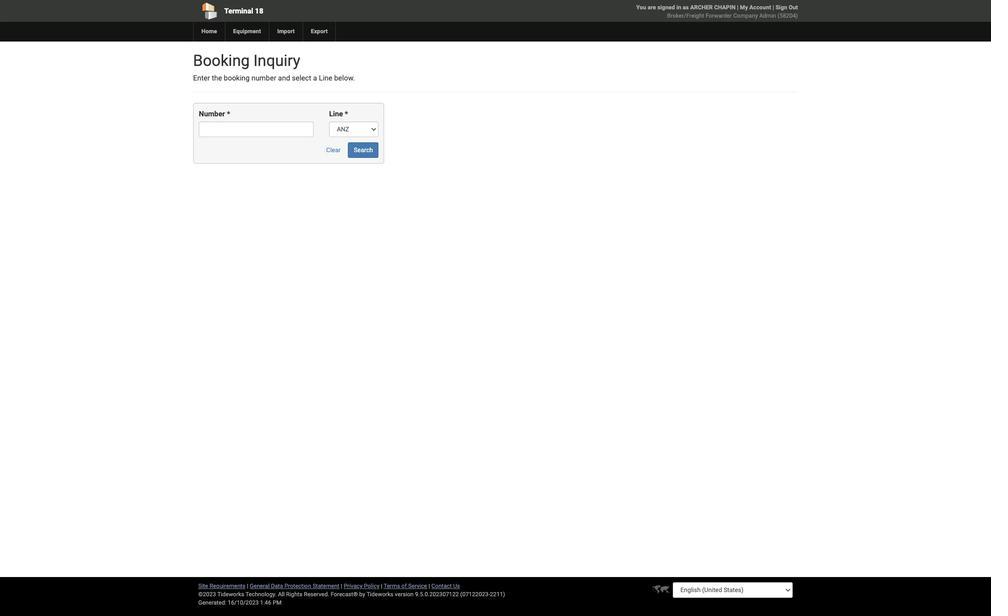 Task type: describe. For each thing, give the bounding box(es) containing it.
select
[[292, 74, 312, 82]]

sign
[[776, 4, 788, 11]]

you
[[637, 4, 647, 11]]

clear
[[326, 147, 341, 154]]

site requirements link
[[198, 583, 246, 590]]

booking
[[193, 51, 250, 70]]

number
[[199, 110, 225, 118]]

clear button
[[321, 143, 347, 158]]

version
[[395, 591, 414, 598]]

my account link
[[741, 4, 772, 11]]

export
[[311, 28, 328, 35]]

broker/freight
[[668, 12, 705, 19]]

reserved.
[[304, 591, 330, 598]]

number *
[[199, 110, 230, 118]]

company
[[734, 12, 759, 19]]

equipment
[[233, 28, 261, 35]]

| left general
[[247, 583, 249, 590]]

| up tideworks
[[381, 583, 383, 590]]

terms
[[384, 583, 400, 590]]

sign out link
[[776, 4, 799, 11]]

signed
[[658, 4, 676, 11]]

line inside the booking inquiry enter the booking number and select a line below.
[[319, 74, 333, 82]]

my
[[741, 4, 749, 11]]

import
[[277, 28, 295, 35]]

search button
[[348, 143, 379, 158]]

equipment link
[[225, 22, 269, 42]]

of
[[402, 583, 407, 590]]

home
[[202, 28, 217, 35]]

data
[[271, 583, 283, 590]]

general data protection statement link
[[250, 583, 340, 590]]

the
[[212, 74, 222, 82]]

below.
[[334, 74, 355, 82]]

requirements
[[210, 583, 246, 590]]

are
[[648, 4, 657, 11]]

terminal 18 link
[[193, 0, 436, 22]]

* for number *
[[227, 110, 230, 118]]

privacy policy link
[[344, 583, 380, 590]]

chapin
[[715, 4, 736, 11]]

pm
[[273, 600, 282, 606]]

2211)
[[490, 591, 506, 598]]

policy
[[364, 583, 380, 590]]

us
[[454, 583, 460, 590]]

export link
[[303, 22, 336, 42]]

contact us link
[[432, 583, 460, 590]]

contact
[[432, 583, 452, 590]]

inquiry
[[254, 51, 301, 70]]

site requirements | general data protection statement | privacy policy | terms of service | contact us ©2023 tideworks technology. all rights reserved. forecast® by tideworks version 9.5.0.202307122 (07122023-2211) generated: 16/10/2023 1:46 pm
[[198, 583, 506, 606]]

generated:
[[198, 600, 227, 606]]

(07122023-
[[461, 591, 490, 598]]

1 vertical spatial line
[[329, 110, 343, 118]]

booking inquiry enter the booking number and select a line below.
[[193, 51, 355, 82]]

all
[[278, 591, 285, 598]]

and
[[278, 74, 290, 82]]

privacy
[[344, 583, 363, 590]]

terminal
[[224, 7, 253, 15]]

Number * text field
[[199, 122, 314, 137]]



Task type: vqa. For each thing, say whether or not it's contained in the screenshot.
"Booking" inside the Booking Inquiry Enter the booking number and select a Line below.
no



Task type: locate. For each thing, give the bounding box(es) containing it.
18
[[255, 7, 264, 15]]

as
[[683, 4, 689, 11]]

number
[[252, 74, 276, 82]]

2 * from the left
[[345, 110, 348, 118]]

a
[[313, 74, 317, 82]]

account
[[750, 4, 772, 11]]

9.5.0.202307122
[[415, 591, 459, 598]]

out
[[789, 4, 799, 11]]

| left sign
[[773, 4, 775, 11]]

import link
[[269, 22, 303, 42]]

| up 9.5.0.202307122 at bottom
[[429, 583, 430, 590]]

statement
[[313, 583, 340, 590]]

technology.
[[246, 591, 277, 598]]

forecast®
[[331, 591, 358, 598]]

general
[[250, 583, 270, 590]]

1 horizontal spatial *
[[345, 110, 348, 118]]

0 horizontal spatial *
[[227, 110, 230, 118]]

©2023 tideworks
[[198, 591, 244, 598]]

search
[[354, 147, 373, 154]]

admin
[[760, 12, 777, 19]]

1:46
[[260, 600, 272, 606]]

1 * from the left
[[227, 110, 230, 118]]

0 vertical spatial line
[[319, 74, 333, 82]]

|
[[738, 4, 739, 11], [773, 4, 775, 11], [247, 583, 249, 590], [341, 583, 343, 590], [381, 583, 383, 590], [429, 583, 430, 590]]

line right a
[[319, 74, 333, 82]]

enter
[[193, 74, 210, 82]]

terminal 18
[[224, 7, 264, 15]]

rights
[[286, 591, 303, 598]]

line
[[319, 74, 333, 82], [329, 110, 343, 118]]

in
[[677, 4, 682, 11]]

line *
[[329, 110, 348, 118]]

forwarder
[[706, 12, 733, 19]]

archer
[[691, 4, 713, 11]]

terms of service link
[[384, 583, 428, 590]]

site
[[198, 583, 208, 590]]

16/10/2023
[[228, 600, 259, 606]]

* for line *
[[345, 110, 348, 118]]

by
[[360, 591, 366, 598]]

* right number
[[227, 110, 230, 118]]

booking
[[224, 74, 250, 82]]

*
[[227, 110, 230, 118], [345, 110, 348, 118]]

home link
[[193, 22, 225, 42]]

protection
[[285, 583, 311, 590]]

* down below. in the left of the page
[[345, 110, 348, 118]]

(58204)
[[778, 12, 799, 19]]

you are signed in as archer chapin | my account | sign out broker/freight forwarder company admin (58204)
[[637, 4, 799, 19]]

| left my
[[738, 4, 739, 11]]

| up forecast®
[[341, 583, 343, 590]]

tideworks
[[367, 591, 394, 598]]

service
[[409, 583, 428, 590]]

line up clear
[[329, 110, 343, 118]]



